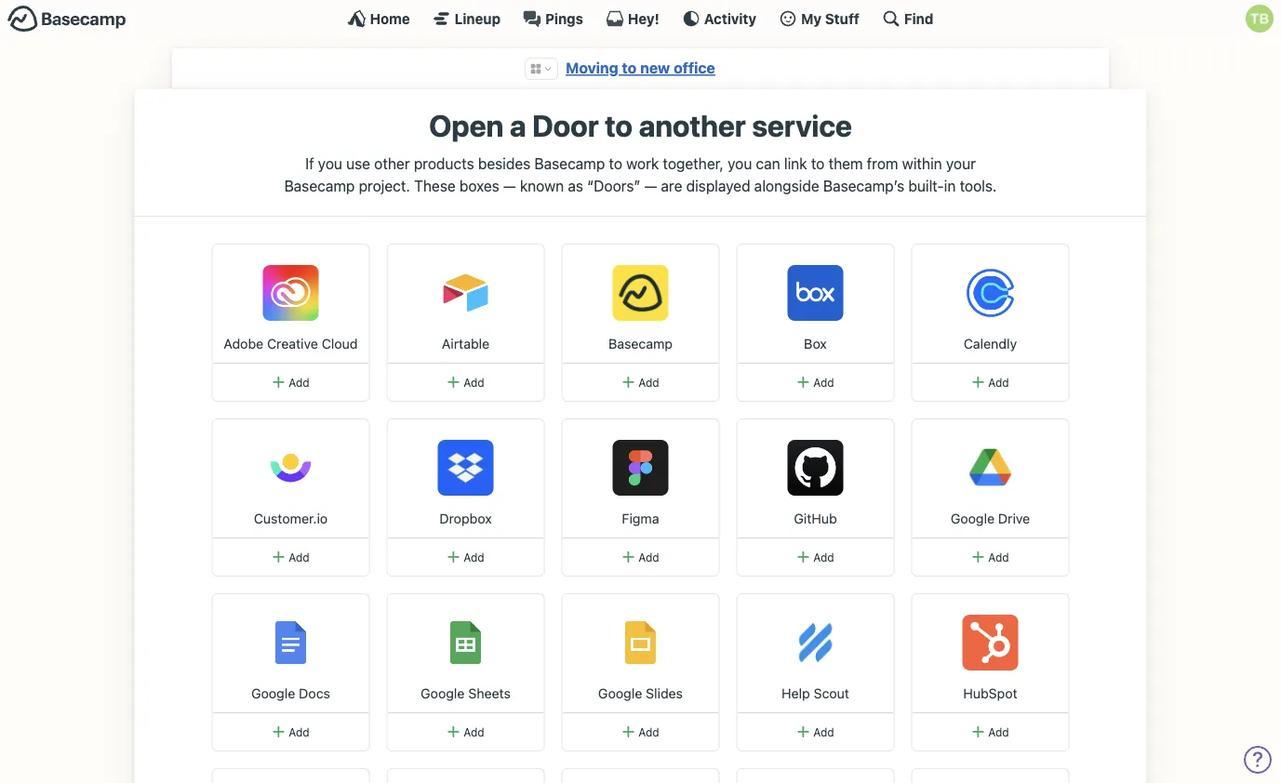 Task type: describe. For each thing, give the bounding box(es) containing it.
work
[[627, 155, 659, 172]]

creative
[[267, 336, 318, 352]]

1 vertical spatial basecamp
[[284, 177, 355, 195]]

hubspot
[[964, 686, 1018, 702]]

if
[[305, 155, 314, 172]]

my stuff
[[801, 10, 860, 27]]

google drive
[[951, 511, 1030, 527]]

tools.
[[960, 177, 997, 195]]

hey! button
[[606, 9, 660, 28]]

open
[[429, 107, 504, 143]]

built-
[[909, 177, 944, 195]]

other
[[374, 155, 410, 172]]

my
[[801, 10, 822, 27]]

to left new
[[622, 59, 637, 77]]

door
[[532, 107, 599, 143]]

boxes
[[460, 177, 500, 195]]

as
[[568, 177, 583, 195]]

google slides
[[598, 686, 683, 702]]

add for adobe creative cloud
[[289, 376, 310, 389]]

my stuff button
[[779, 9, 860, 28]]

main element
[[0, 0, 1281, 36]]

add for google drive
[[989, 551, 1009, 564]]

docs
[[299, 686, 330, 702]]

add for github
[[814, 551, 835, 564]]

adobe
[[224, 336, 264, 352]]

google for google drive
[[951, 511, 995, 527]]

from
[[867, 155, 899, 172]]

if you use other products besides basecamp to work together, you can link to them from within your basecamp project. these boxes — known as "doors" — are displayed alongside basecamp's built-in tools.
[[284, 155, 997, 195]]

google for google docs
[[251, 686, 295, 702]]

lineup
[[455, 10, 501, 27]]

github
[[794, 511, 837, 527]]

2 — from the left
[[645, 177, 657, 195]]

to right link
[[811, 155, 825, 172]]

box
[[804, 336, 827, 352]]

add for help scout
[[814, 726, 835, 739]]

help scout
[[782, 686, 850, 702]]

customer.io
[[254, 511, 328, 527]]

moving
[[566, 59, 619, 77]]

can
[[756, 155, 780, 172]]

help
[[782, 686, 810, 702]]

add for calendly
[[989, 376, 1009, 389]]

google for google slides
[[598, 686, 642, 702]]

sheets
[[468, 686, 511, 702]]

basecamp's
[[823, 177, 905, 195]]

1 — from the left
[[503, 177, 516, 195]]

moving to new office
[[566, 59, 716, 77]]

google sheets
[[421, 686, 511, 702]]

are
[[661, 177, 683, 195]]

airtable
[[442, 336, 490, 352]]

add for google slides
[[639, 726, 660, 739]]

besides
[[478, 155, 531, 172]]

add for basecamp
[[639, 376, 660, 389]]

"doors"
[[587, 177, 641, 195]]

activity
[[704, 10, 757, 27]]

home
[[370, 10, 410, 27]]

add for airtable
[[464, 376, 485, 389]]

1 horizontal spatial basecamp
[[535, 155, 605, 172]]



Task type: vqa. For each thing, say whether or not it's contained in the screenshot.
dates
no



Task type: locate. For each thing, give the bounding box(es) containing it.
0 horizontal spatial you
[[318, 155, 342, 172]]

— down besides
[[503, 177, 516, 195]]

adobe creative cloud
[[224, 336, 358, 352]]

pings button
[[523, 9, 583, 28]]

hey!
[[628, 10, 660, 27]]

in
[[944, 177, 956, 195]]

alongside
[[755, 177, 820, 195]]

google left the drive
[[951, 511, 995, 527]]

activity link
[[682, 9, 757, 28]]

drive
[[998, 511, 1030, 527]]

stuff
[[825, 10, 860, 27]]

1 you from the left
[[318, 155, 342, 172]]

you left the can
[[728, 155, 752, 172]]

to
[[622, 59, 637, 77], [605, 107, 633, 143], [609, 155, 623, 172], [811, 155, 825, 172]]

these
[[414, 177, 456, 195]]

products
[[414, 155, 474, 172]]

tim burton image
[[1246, 5, 1274, 33]]

add for figma
[[639, 551, 660, 564]]

use
[[346, 155, 370, 172]]

within
[[902, 155, 942, 172]]

pings
[[545, 10, 583, 27]]

scout
[[814, 686, 850, 702]]

you
[[318, 155, 342, 172], [728, 155, 752, 172]]

find button
[[882, 9, 934, 28]]

project.
[[359, 177, 410, 195]]

google left docs
[[251, 686, 295, 702]]

another
[[639, 107, 746, 143]]

1 horizontal spatial —
[[645, 177, 657, 195]]

1 horizontal spatial you
[[728, 155, 752, 172]]

basecamp
[[535, 155, 605, 172], [284, 177, 355, 195], [609, 336, 673, 352]]

2 vertical spatial basecamp
[[609, 336, 673, 352]]

known
[[520, 177, 564, 195]]

add for google docs
[[289, 726, 310, 739]]

google for google sheets
[[421, 686, 465, 702]]

you right if at top
[[318, 155, 342, 172]]

google
[[951, 511, 995, 527], [251, 686, 295, 702], [421, 686, 465, 702], [598, 686, 642, 702]]

figma
[[622, 511, 659, 527]]

slides
[[646, 686, 683, 702]]

0 horizontal spatial basecamp
[[284, 177, 355, 195]]

lineup link
[[432, 9, 501, 28]]

google left slides
[[598, 686, 642, 702]]

google left sheets
[[421, 686, 465, 702]]

2 you from the left
[[728, 155, 752, 172]]

cloud
[[322, 336, 358, 352]]

—
[[503, 177, 516, 195], [645, 177, 657, 195]]

home link
[[348, 9, 410, 28]]

to up "doors"
[[609, 155, 623, 172]]

link
[[784, 155, 807, 172]]

add for dropbox
[[464, 551, 485, 564]]

find
[[904, 10, 934, 27]]

— left are
[[645, 177, 657, 195]]

add for customer.io
[[289, 551, 310, 564]]

your
[[946, 155, 976, 172]]

new
[[640, 59, 670, 77]]

0 horizontal spatial —
[[503, 177, 516, 195]]

switch accounts image
[[7, 5, 127, 34]]

calendly
[[964, 336, 1017, 352]]

add for hubspot
[[989, 726, 1009, 739]]

add
[[289, 376, 310, 389], [464, 376, 485, 389], [639, 376, 660, 389], [814, 376, 835, 389], [989, 376, 1009, 389], [289, 551, 310, 564], [464, 551, 485, 564], [639, 551, 660, 564], [814, 551, 835, 564], [989, 551, 1009, 564], [289, 726, 310, 739], [464, 726, 485, 739], [639, 726, 660, 739], [814, 726, 835, 739], [989, 726, 1009, 739]]

add for box
[[814, 376, 835, 389]]

together,
[[663, 155, 724, 172]]

service
[[752, 107, 852, 143]]

dropbox
[[440, 511, 492, 527]]

0 vertical spatial basecamp
[[535, 155, 605, 172]]

a
[[510, 107, 526, 143]]

office
[[674, 59, 716, 77]]

2 horizontal spatial basecamp
[[609, 336, 673, 352]]

them
[[829, 155, 863, 172]]

open a door to another service
[[429, 107, 852, 143]]

to up work
[[605, 107, 633, 143]]

displayed
[[686, 177, 751, 195]]

google docs
[[251, 686, 330, 702]]

moving to new office link
[[566, 59, 716, 77]]

add for google sheets
[[464, 726, 485, 739]]



